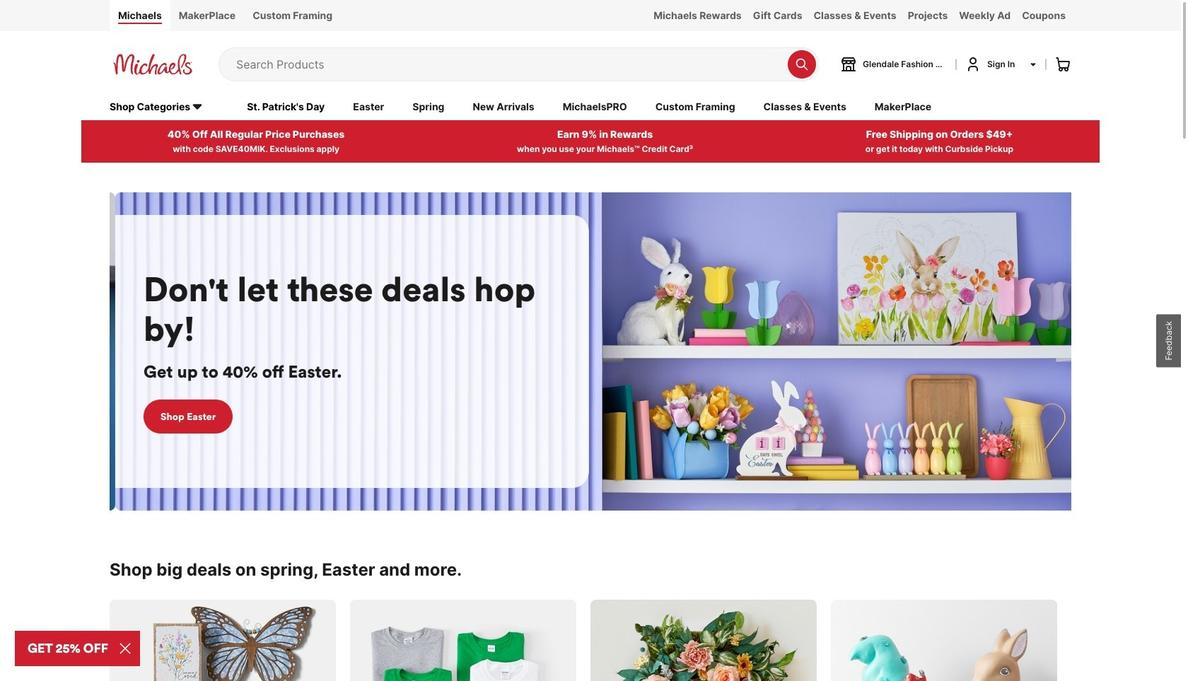 Task type: vqa. For each thing, say whether or not it's contained in the screenshot.
Search Input FIELD
yes



Task type: locate. For each thing, give the bounding box(es) containing it.
grey, white and green folded t-shirts image
[[350, 600, 577, 681]]

yellow, white and pink easter décor on purple shelving image
[[111, 192, 1073, 511]]

handmade has a home! image
[[0, 192, 111, 511]]



Task type: describe. For each thing, give the bounding box(es) containing it.
search button image
[[795, 57, 809, 71]]

green wreath with pink and yellow flowers image
[[591, 600, 817, 681]]

butterfly and floral décor accents on open shelves image
[[110, 600, 336, 681]]

gnome and rabbit ceramic paintable crafts image
[[831, 600, 1058, 681]]

Search Input field
[[236, 48, 781, 81]]



